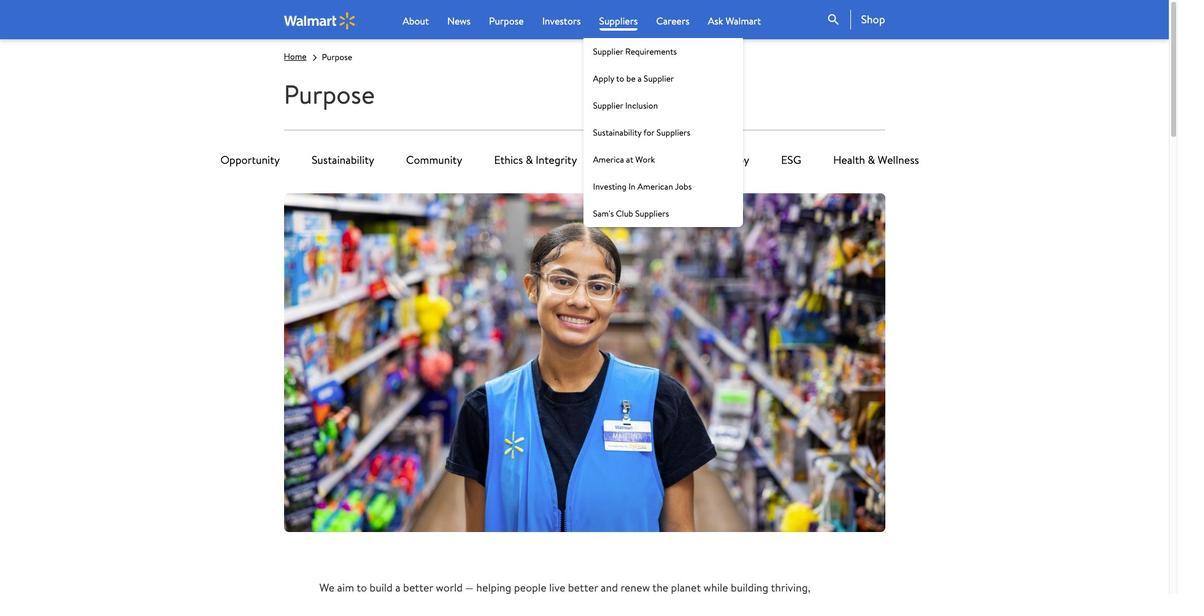 Task type: vqa. For each thing, say whether or not it's contained in the screenshot.
the (105)
no



Task type: describe. For each thing, give the bounding box(es) containing it.
club
[[616, 207, 633, 220]]

in
[[629, 180, 636, 193]]

philanthropy link
[[689, 146, 749, 175]]

belonging
[[609, 152, 657, 168]]

news
[[447, 14, 471, 28]]

at
[[626, 153, 633, 166]]

wellness
[[878, 152, 919, 168]]

health & wellness
[[833, 152, 919, 168]]

supplier for supplier requirements
[[593, 45, 623, 58]]

opportunity
[[220, 152, 280, 168]]

sustainability link
[[312, 146, 374, 175]]

supplier requirements link
[[583, 38, 743, 65]]

apply to be a supplier link
[[583, 65, 743, 92]]

& for health
[[868, 152, 875, 168]]

ask walmart link
[[708, 14, 761, 28]]

home link
[[284, 50, 307, 63]]

opportunity link
[[220, 146, 280, 175]]

1 vertical spatial supplier
[[644, 72, 674, 85]]

about button
[[403, 14, 429, 28]]

suppliers button
[[599, 14, 638, 31]]

requirements
[[625, 45, 677, 58]]

supplier inclusion
[[593, 99, 658, 112]]

american
[[638, 180, 673, 193]]

america at work
[[593, 153, 655, 166]]

ethics & integrity link
[[494, 146, 577, 175]]

search
[[826, 12, 841, 27]]

a
[[638, 72, 642, 85]]

investors button
[[542, 14, 581, 28]]

for
[[644, 126, 655, 139]]

belonging link
[[609, 146, 657, 175]]

community
[[406, 152, 462, 168]]

work
[[635, 153, 655, 166]]

sustainability for sustainability
[[312, 152, 374, 168]]

investors
[[542, 14, 581, 28]]

& for ethics
[[526, 152, 533, 168]]

sam's
[[593, 207, 614, 220]]

news button
[[447, 14, 471, 28]]

ethics
[[494, 152, 523, 168]]

health & wellness link
[[833, 146, 919, 175]]

0 vertical spatial purpose
[[489, 14, 524, 28]]

0 vertical spatial suppliers
[[599, 14, 638, 28]]

ask
[[708, 14, 723, 28]]

be
[[626, 72, 636, 85]]

supplier for supplier inclusion
[[593, 99, 623, 112]]

sustainability for suppliers link
[[583, 119, 743, 146]]

supplier requirements
[[593, 45, 677, 58]]

investing in american jobs link
[[583, 173, 743, 200]]

shop
[[861, 12, 885, 27]]

home
[[284, 50, 307, 63]]

shop link
[[851, 10, 885, 29]]

sustainability for suppliers
[[593, 126, 690, 139]]

purpose button
[[489, 14, 524, 28]]

apply to be a supplier
[[593, 72, 674, 85]]

supplier inclusion link
[[583, 92, 743, 119]]



Task type: locate. For each thing, give the bounding box(es) containing it.
sustainability for sustainability for suppliers
[[593, 126, 642, 139]]

community link
[[406, 146, 462, 175]]

purpose
[[489, 14, 524, 28], [322, 51, 352, 63], [284, 76, 375, 112]]

suppliers right "for"
[[657, 126, 690, 139]]

supplier down apply
[[593, 99, 623, 112]]

health
[[833, 152, 865, 168]]

to
[[616, 72, 624, 85]]

supplier right a on the right top
[[644, 72, 674, 85]]

purpose down home "image"
[[322, 51, 352, 63]]

about
[[403, 14, 429, 28]]

2 vertical spatial purpose
[[284, 76, 375, 112]]

2 & from the left
[[868, 152, 875, 168]]

america at work link
[[583, 146, 743, 173]]

ethics & integrity
[[494, 152, 577, 168]]

& right ethics
[[526, 152, 533, 168]]

walmart
[[726, 14, 761, 28]]

2 vertical spatial supplier
[[593, 99, 623, 112]]

sam's club suppliers link
[[583, 200, 743, 227]]

ask walmart
[[708, 14, 761, 28]]

jobs
[[675, 180, 692, 193]]

philanthropy
[[689, 152, 749, 168]]

integrity
[[536, 152, 577, 168]]

1 vertical spatial suppliers
[[657, 126, 690, 139]]

walmart associate martina stands in the toy section of her store. image
[[284, 193, 885, 532]]

purpose down home
[[284, 76, 375, 112]]

esg link
[[781, 146, 801, 175]]

2 vertical spatial suppliers
[[635, 207, 669, 220]]

0 vertical spatial supplier
[[593, 45, 623, 58]]

america
[[593, 153, 624, 166]]

suppliers up supplier requirements
[[599, 14, 638, 28]]

apply
[[593, 72, 614, 85]]

suppliers for sustainability for suppliers
[[657, 126, 690, 139]]

sustainability
[[593, 126, 642, 139], [312, 152, 374, 168]]

investing
[[593, 180, 627, 193]]

0 vertical spatial sustainability
[[593, 126, 642, 139]]

1 horizontal spatial sustainability
[[593, 126, 642, 139]]

1 & from the left
[[526, 152, 533, 168]]

home image
[[284, 12, 357, 29]]

1 vertical spatial purpose
[[322, 51, 352, 63]]

inclusion
[[625, 99, 658, 112]]

suppliers down 'american'
[[635, 207, 669, 220]]

sam's club suppliers
[[593, 207, 669, 220]]

1 horizontal spatial &
[[868, 152, 875, 168]]

suppliers for sam's club suppliers
[[635, 207, 669, 220]]

suppliers
[[599, 14, 638, 28], [657, 126, 690, 139], [635, 207, 669, 220]]

&
[[526, 152, 533, 168], [868, 152, 875, 168]]

1 vertical spatial sustainability
[[312, 152, 374, 168]]

supplier
[[593, 45, 623, 58], [644, 72, 674, 85], [593, 99, 623, 112]]

0 horizontal spatial sustainability
[[312, 152, 374, 168]]

0 horizontal spatial &
[[526, 152, 533, 168]]

esg
[[781, 152, 801, 168]]

supplier up apply
[[593, 45, 623, 58]]

careers link
[[656, 14, 690, 28]]

investing in american jobs
[[593, 180, 692, 193]]

careers
[[656, 14, 690, 28]]

purpose right 'news' dropdown button
[[489, 14, 524, 28]]

& right health
[[868, 152, 875, 168]]



